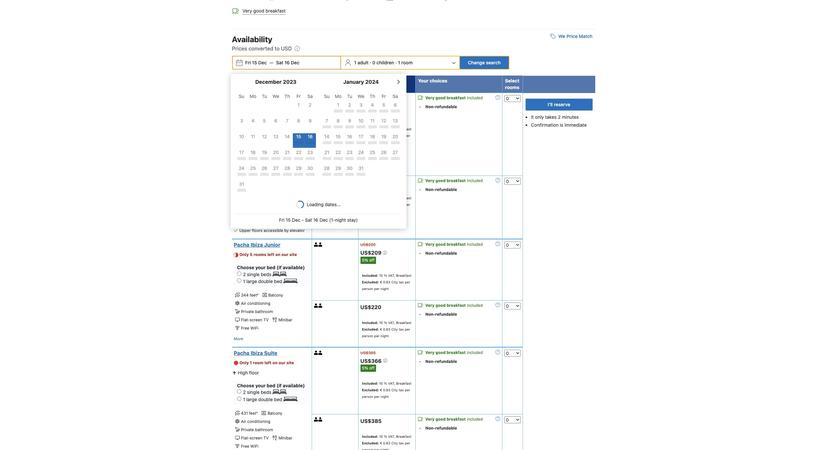 Task type: describe. For each thing, give the bounding box(es) containing it.
25 January 2024 checkbox
[[367, 149, 378, 164]]

approximate
[[271, 201, 298, 207]]

service
[[257, 215, 271, 220]]

1 double from the top
[[258, 115, 273, 121]]

2 double from the top
[[258, 279, 273, 285]]

deposit
[[253, 189, 266, 194]]

mo for december
[[250, 94, 257, 99]]

left for junior
[[268, 252, 275, 257]]

115 for 19
[[262, 157, 267, 161]]

included: 10 % vat, breakfast for us$209
[[362, 274, 412, 278]]

136
[[296, 141, 302, 145]]

23 December 2023 checkbox
[[305, 149, 316, 164]]

stay)
[[347, 216, 358, 222]]

1 0.83 from the top
[[383, 134, 391, 138]]

2 refundable from the top
[[436, 187, 457, 192]]

14 109
[[324, 134, 330, 145]]

sat 16 dec button
[[274, 57, 302, 69]]

th for 2023
[[285, 94, 290, 99]]

4 breakfast from the top
[[396, 321, 412, 325]]

3 very good breakfast included from the top
[[426, 242, 483, 247]]

21 January 2024 checkbox
[[321, 149, 333, 164]]

3 city from the top
[[392, 280, 398, 284]]

2 (if from the top
[[277, 383, 282, 389]]

5 € 0.83 city tax per person per night from the top
[[362, 442, 410, 451]]

31 for the 31 december 2023 option
[[239, 181, 244, 187]]

us$136
[[361, 103, 382, 109]]

23 for 23 109
[[347, 150, 353, 155]]

1 1 large double bed from the top
[[243, 115, 284, 121]]

off for us$136
[[370, 111, 375, 116]]

flat-screen tv for 344 feet²
[[241, 318, 269, 323]]

27 December 2023 checkbox
[[270, 165, 282, 180]]

2 beds from the top
[[261, 272, 272, 277]]

1 vertical spatial occupancy image
[[319, 351, 323, 355]]

0 horizontal spatial room
[[253, 361, 264, 366]]

30 January 2024 checkbox
[[344, 165, 356, 180]]

148 for 20
[[393, 141, 399, 145]]

2 left 4 december 2023 option
[[243, 122, 246, 128]]

3 double from the top
[[258, 397, 273, 403]]

16 cell
[[305, 132, 316, 148]]

bathroom for 431 feet²
[[255, 428, 273, 433]]

6 for 6
[[275, 118, 278, 124]]

0 vertical spatial —
[[270, 60, 274, 65]]

17 157
[[239, 150, 245, 161]]

3 • from the top
[[420, 251, 421, 256]]

3 0.83 from the top
[[383, 280, 391, 284]]

4 tax from the top
[[399, 328, 404, 332]]

3 person from the top
[[362, 287, 373, 291]]

1 city from the top
[[392, 134, 398, 138]]

24 December 2023 checkbox
[[236, 165, 248, 180]]

29 109
[[336, 166, 341, 177]]

2 us$385 from the top
[[361, 419, 382, 425]]

1-
[[341, 201, 345, 207]]

2 · from the left
[[396, 60, 397, 65]]

free for 344
[[241, 326, 249, 331]]

5 % from the top
[[384, 382, 387, 386]]

26 December 2023 checkbox
[[259, 165, 270, 180]]

ibiza for pacha ibiza junior
[[251, 242, 263, 248]]

2 • from the top
[[420, 187, 421, 192]]

19 for 19 129
[[382, 134, 387, 140]]

5 breakfast from the top
[[396, 382, 412, 386]]

2 2 single beds from the top
[[243, 272, 273, 277]]

2 choose your bed (if available) from the top
[[237, 383, 305, 389]]

shower
[[240, 182, 253, 187]]

pacha ibiza link
[[234, 95, 308, 102]]

pay-per-view channels
[[254, 202, 297, 207]]

1 • from the top
[[420, 104, 421, 109]]

18 115
[[251, 150, 256, 161]]

109 for 25
[[370, 157, 376, 161]]

junior
[[264, 242, 281, 248]]

1 large from the top
[[247, 115, 257, 121]]

11 December 2023 checkbox
[[248, 134, 259, 148]]

13 for 13 129
[[393, 118, 398, 124]]

4 December 2023 checkbox
[[248, 118, 259, 132]]

109 for 23
[[347, 157, 353, 161]]

included for third more details on meals and payment options image from the top
[[467, 417, 483, 422]]

change search button
[[460, 57, 509, 69]]

we for january 2024
[[358, 94, 365, 99]]

tax inside 10 % vat, breakfast € 0.83 city tax per person per night
[[399, 203, 404, 207]]

8 January 2024 checkbox
[[333, 118, 344, 132]]

1 non-refundable from the top
[[426, 104, 457, 109]]

10 129
[[358, 118, 364, 129]]

15 up by
[[286, 216, 291, 222]]

109 for 15
[[336, 141, 341, 145]]

type
[[249, 78, 259, 84]]

included: for us$366
[[362, 382, 379, 386]]

4 vat, from the top
[[388, 321, 395, 325]]

number of guests
[[315, 78, 356, 84]]

6 very good breakfast included from the top
[[426, 417, 483, 422]]

8 for 8
[[297, 118, 300, 124]]

168 for 29
[[296, 173, 302, 177]]

5% off. you're getting a reduced rate because this property is offering a bonus savings.. element for us$136
[[361, 110, 376, 118]]

air for 344 feet²
[[241, 301, 246, 306]]

room type
[[235, 78, 259, 84]]

january 2024
[[344, 79, 379, 85]]

431 feet²
[[241, 411, 258, 416]]

3 included: 10 % vat, breakfast from the top
[[362, 321, 412, 325]]

i'll reserve
[[548, 102, 571, 107]]

up
[[251, 215, 256, 220]]

4 0.83 from the top
[[383, 328, 391, 332]]

tu for january
[[347, 94, 352, 99]]

109 for 29
[[336, 173, 341, 177]]

room inside dropdown button
[[402, 60, 413, 65]]

7 January 2024 checkbox
[[321, 118, 333, 132]]

breakfast inside 10 % vat, breakfast € 0.83 city tax per person per night
[[396, 196, 412, 200]]

2 large from the top
[[247, 279, 257, 285]]

3 January 2024 checkbox
[[356, 102, 367, 116]]

24 for 24 148
[[239, 166, 245, 171]]

5 for 5 129
[[383, 102, 386, 108]]

4 129
[[370, 102, 376, 113]]

109 for 22
[[336, 157, 341, 161]]

fri 15 dec button
[[243, 57, 270, 69]]

16 109
[[347, 134, 353, 145]]

ibiza for pacha ibiza
[[251, 96, 263, 102]]

17 December 2023 checkbox
[[236, 149, 248, 164]]

included: 10 % vat, breakfast for us$366
[[362, 382, 412, 386]]

3 148
[[358, 102, 364, 113]]

2023
[[283, 79, 297, 85]]

today's price
[[372, 78, 402, 84]]

1 right children
[[398, 60, 400, 65]]

9 for 9 109
[[348, 118, 351, 124]]

3 € 0.83 city tax per person per night from the top
[[362, 328, 410, 338]]

3 single from the top
[[247, 390, 260, 396]]

your choices
[[418, 78, 448, 84]]

6 % from the top
[[384, 435, 387, 439]]

148 for 3
[[358, 109, 364, 113]]

6 tax from the top
[[399, 442, 404, 446]]

5 non-refundable from the top
[[426, 359, 457, 364]]

0 horizontal spatial rooms
[[254, 252, 267, 257]]

1 breakfast from the top
[[396, 127, 412, 131]]

1 non- from the top
[[426, 104, 436, 109]]

december
[[255, 79, 282, 85]]

24 for 24 109
[[359, 150, 364, 155]]

1 your from the top
[[256, 265, 266, 271]]

24 148
[[239, 166, 245, 177]]

168 for 25
[[250, 173, 256, 177]]

3 more details on meals and payment options image from the top
[[496, 417, 500, 422]]

1 tax from the top
[[399, 134, 404, 138]]

0 horizontal spatial 5
[[250, 252, 253, 257]]

site for pacha ibiza junior
[[290, 252, 297, 257]]

5 refundable from the top
[[436, 359, 457, 364]]

21 109
[[324, 150, 330, 161]]

280
[[241, 136, 249, 141]]

pacha ibiza junior link
[[234, 242, 308, 248]]

vat, inside 10 % vat, breakfast € 0.83 city tax per person per night
[[388, 196, 395, 200]]

free wifi for 431
[[241, 444, 259, 449]]

included: for us$209
[[362, 274, 379, 278]]

conditioning for 431 feet²
[[247, 420, 271, 424]]

included for 1st more details on meals and payment options icon from the bottom of the page
[[467, 303, 483, 308]]

431
[[241, 411, 248, 416]]

su for december
[[239, 94, 245, 99]]

1 more details on meals and payment options image from the top
[[496, 178, 500, 183]]

your
[[418, 78, 429, 84]]

14 for 14 109
[[325, 134, 330, 140]]

4 € from the top
[[380, 328, 382, 332]]

5 excluded: from the top
[[362, 442, 379, 446]]

choices
[[430, 78, 448, 84]]

29 168
[[296, 166, 302, 177]]

2 choose from the top
[[237, 383, 254, 389]]

site for pacha ibiza suite
[[287, 361, 294, 366]]

242
[[307, 173, 313, 177]]

15 inside 15 109
[[336, 134, 341, 140]]

very good breakfast
[[243, 8, 286, 14]]

23 109
[[347, 150, 353, 161]]

dec left '(1-'
[[320, 216, 328, 222]]

€ 0.83 city tax per person per night for us$366
[[362, 389, 410, 399]]

23 January 2024 checkbox
[[344, 149, 356, 164]]

dec down 'prices converted to usd'
[[258, 60, 267, 65]]

fri 15 dec - sat 16 dec (1-night stay)
[[279, 216, 358, 222]]

pacha ibiza suite link
[[234, 350, 308, 357]]

2 us$220 from the top
[[361, 305, 382, 311]]

7 December 2023 checkbox
[[282, 118, 293, 132]]

17 for 17 109
[[359, 134, 364, 140]]

5 January 2024 checkbox
[[378, 102, 390, 116]]

2 single from the top
[[247, 272, 260, 277]]

3 tax from the top
[[399, 280, 404, 284]]

129 for 13
[[393, 125, 398, 129]]

6 for 6 148
[[394, 102, 397, 108]]

minutes
[[562, 114, 579, 120]]

5 included: from the top
[[362, 435, 379, 439]]

1 choose from the top
[[237, 265, 254, 271]]

3 non-refundable from the top
[[426, 251, 457, 256]]

157 for 22
[[296, 157, 302, 161]]

high floor
[[237, 370, 259, 376]]

dec up 2023
[[291, 60, 300, 65]]

3 included: from the top
[[362, 321, 379, 325]]

2 188
[[347, 102, 353, 113]]

pacha for pacha ibiza junior
[[234, 242, 250, 248]]

1 up 344
[[243, 279, 245, 285]]

select rooms
[[505, 78, 520, 90]]

5 tax from the top
[[399, 389, 404, 393]]

immediate
[[565, 122, 587, 128]]

129 for 5
[[381, 109, 387, 113]]

price
[[567, 33, 578, 39]]

4 non- from the top
[[426, 312, 436, 317]]

4 person from the top
[[362, 334, 373, 338]]

27 January 2024 checkbox
[[390, 149, 401, 164]]

tv for 344 feet²
[[264, 318, 269, 323]]

17 109
[[358, 134, 364, 145]]

19 115
[[262, 150, 267, 161]]

109 for 7
[[324, 125, 330, 129]]

i'll reserve button
[[526, 99, 593, 111]]

more link
[[234, 336, 243, 343]]

15 136
[[296, 134, 302, 145]]

search
[[486, 60, 501, 65]]

1 506
[[335, 102, 342, 113]]

4 city from the top
[[392, 328, 398, 332]]

5 129
[[381, 102, 387, 113]]

1 left adult
[[354, 60, 357, 65]]

22 January 2024 checkbox
[[333, 149, 344, 164]]

1 · from the left
[[370, 60, 371, 65]]

2 down high
[[243, 390, 246, 396]]

number
[[315, 78, 333, 84]]

16 inside 16 157
[[308, 134, 313, 140]]

2 inside the it only takes 2 minutes confirmation is immediate
[[558, 114, 561, 120]]

5 • from the top
[[420, 359, 421, 364]]

3 2 single beds from the top
[[243, 390, 273, 396]]

free for 280
[[241, 170, 249, 174]]

9 January 2024 checkbox
[[344, 118, 356, 132]]

22 for 22 109
[[336, 150, 341, 155]]

9 109
[[347, 118, 353, 129]]

6 vat, from the top
[[388, 435, 395, 439]]

4 • from the top
[[420, 312, 421, 317]]

1 choose your bed (if available) from the top
[[237, 265, 305, 271]]

25 168
[[250, 166, 256, 177]]

16 157
[[308, 134, 313, 145]]

sa for 2023
[[308, 94, 313, 99]]

13 December 2023 checkbox
[[270, 134, 282, 148]]

takes
[[546, 114, 557, 120]]

12 129
[[381, 118, 387, 129]]

1 inside 1 506
[[337, 102, 340, 108]]

2 inside 2 188
[[349, 102, 351, 108]]

pay-
[[254, 202, 263, 207]]

we inside dropdown button
[[559, 33, 566, 39]]

3 more details on meals and payment options image from the top
[[496, 303, 500, 308]]

off for us$209
[[370, 258, 375, 263]]

17 for 17 157
[[239, 150, 244, 155]]

it
[[531, 114, 534, 120]]

109 for 8
[[336, 125, 341, 129]]

129 for 12
[[381, 125, 387, 129]]

1 very good breakfast included from the top
[[426, 96, 483, 101]]

1 up 431
[[243, 397, 245, 403]]

6 € from the top
[[380, 442, 382, 446]]

6 • from the top
[[420, 426, 421, 431]]

13 129
[[393, 118, 398, 129]]

8 December 2023 checkbox
[[293, 118, 305, 132]]

157 for 17
[[239, 157, 245, 161]]

5 very good breakfast included from the top
[[426, 351, 483, 355]]

6 January 2024 checkbox
[[390, 102, 401, 116]]

converted
[[249, 46, 274, 52]]

109 for 27
[[393, 157, 399, 161]]

26 109
[[381, 150, 387, 161]]

3 refundable from the top
[[436, 251, 457, 256]]

20 115
[[273, 150, 279, 161]]

3 large from the top
[[247, 397, 257, 403]]

2 very good breakfast included from the top
[[426, 179, 483, 183]]

elevator
[[290, 228, 305, 233]]

2 available) from the top
[[283, 383, 305, 389]]

7 for 7
[[286, 118, 289, 124]]

1 adult · 0 children · 1 room button
[[342, 57, 459, 69]]

fr for 2023
[[297, 94, 301, 99]]

20 148
[[393, 134, 399, 145]]

it only takes 2 minutes confirmation is immediate
[[531, 114, 587, 128]]

5 city from the top
[[392, 389, 398, 393]]

21 for 21 115
[[285, 150, 290, 155]]

115 for 21
[[285, 157, 290, 161]]

3 vat, from the top
[[388, 274, 395, 278]]

per-
[[263, 202, 271, 207]]

3 non- from the top
[[426, 251, 436, 256]]

344
[[241, 293, 249, 298]]

1 2 single beds from the top
[[243, 122, 273, 128]]

23 for 23 129
[[308, 150, 313, 155]]

balcony for 280 feet²
[[268, 136, 283, 141]]

20 for 20 148
[[393, 134, 398, 140]]

5 vat, from the top
[[388, 382, 395, 386]]

5% off for us$209
[[362, 258, 375, 263]]

30 242
[[307, 166, 313, 177]]

1 us$385 from the top
[[361, 351, 376, 356]]

1 left 2 option
[[298, 102, 300, 108]]

3 for 3
[[240, 118, 243, 124]]

room
[[235, 78, 248, 84]]

4 refundable from the top
[[436, 312, 457, 317]]

2 your from the top
[[256, 383, 266, 389]]

€ 0.83 city tax per person per night for us$136
[[362, 134, 410, 144]]

15 down converted
[[252, 60, 257, 65]]

upper
[[240, 228, 251, 233]]

guests
[[340, 78, 356, 84]]

6 person from the top
[[362, 448, 373, 451]]

129 for 4
[[370, 109, 376, 113]]

31 January 2024 checkbox
[[356, 165, 367, 180]]

wifi for 280 feet²
[[251, 170, 259, 174]]

2 1 large double bed from the top
[[243, 279, 284, 285]]

188
[[347, 109, 353, 113]]

1 vat, from the top
[[388, 127, 395, 131]]

2 vertical spatial occupancy image
[[314, 418, 319, 422]]

25 109
[[370, 150, 376, 161]]

15 cell
[[293, 132, 305, 148]]

screen for 344 feet²
[[250, 318, 263, 323]]

1 € from the top
[[380, 134, 382, 138]]

1 left 4 december 2023 option
[[243, 115, 245, 121]]

private for 344
[[241, 310, 254, 315]]

4 % from the top
[[384, 321, 387, 325]]

3 % from the top
[[384, 274, 387, 278]]

0
[[373, 60, 376, 65]]

15 109
[[336, 134, 341, 145]]

28 for 28 148
[[285, 166, 290, 171]]

16 right -
[[314, 216, 319, 222]]

1 January 2024 checkbox
[[333, 102, 344, 116]]

13 January 2024 checkbox
[[390, 118, 401, 132]]

5 € from the top
[[380, 389, 382, 393]]

1 up high floor
[[250, 361, 252, 366]]



Task type: locate. For each thing, give the bounding box(es) containing it.
18 down 11 option
[[251, 150, 256, 155]]

109 for 18
[[370, 141, 376, 145]]

usd right to
[[281, 46, 292, 52]]

14
[[285, 134, 290, 140], [325, 134, 330, 140]]

pacha down room
[[234, 96, 250, 102]]

good
[[254, 8, 265, 14], [436, 96, 446, 101], [436, 179, 446, 183], [436, 242, 446, 247], [436, 303, 446, 308], [436, 351, 446, 355], [436, 417, 446, 422]]

air conditioning down 431 feet²
[[241, 420, 271, 424]]

109 left 22 january 2024 checkbox
[[324, 157, 330, 161]]

28 109
[[324, 166, 330, 177]]

31 down '24 january 2024' option
[[359, 166, 364, 171]]

0 horizontal spatial 27
[[273, 166, 279, 171]]

1 horizontal spatial 7
[[326, 118, 328, 124]]

0 horizontal spatial 30
[[307, 166, 313, 171]]

wake-
[[240, 215, 252, 220]]

fr up 5 129
[[382, 94, 386, 99]]

free wifi for 280
[[241, 170, 259, 174]]

1 flat- from the top
[[241, 318, 250, 323]]

1 vertical spatial 2 single beds
[[243, 272, 273, 277]]

3 1 large double bed from the top
[[243, 397, 284, 403]]

109 for 30
[[347, 173, 353, 177]]

sat
[[276, 60, 284, 65], [305, 216, 312, 222]]

21 December 2023 checkbox
[[282, 149, 293, 164]]

109 inside 7 january 2024 checkbox
[[324, 125, 330, 129]]

10 inside 10 % vat, breakfast € 0.83 city tax per person per night
[[379, 196, 383, 200]]

109 inside 21 january 2024 checkbox
[[324, 157, 330, 161]]

0 horizontal spatial 9
[[309, 118, 312, 124]]

5% for us$366
[[362, 366, 368, 371]]

3 pacha from the top
[[234, 351, 250, 356]]

0 horizontal spatial 22
[[296, 150, 302, 155]]

2 breakfast from the top
[[396, 196, 412, 200]]

3 for 3 148
[[360, 102, 363, 108]]

flat- up more on the left bottom of page
[[241, 318, 250, 323]]

2 30 from the left
[[347, 166, 353, 171]]

12 inside checkbox
[[262, 134, 267, 140]]

air conditioning for 431 feet²
[[241, 420, 271, 424]]

30 for 30 109
[[347, 166, 353, 171]]

0 vertical spatial wifi
[[251, 170, 259, 174]]

2 vertical spatial balcony
[[268, 411, 283, 416]]

0 vertical spatial ibiza
[[251, 96, 263, 102]]

29 inside 29 168
[[296, 166, 302, 171]]

feet² right 344
[[250, 293, 259, 298]]

0 vertical spatial 5
[[383, 102, 386, 108]]

is
[[560, 122, 564, 128]]

109 inside the 15 january 2024 option
[[336, 141, 341, 145]]

5% off. you're getting a reduced rate because this property is offering a bonus savings.. element
[[361, 110, 376, 118], [361, 257, 376, 264], [361, 365, 376, 373]]

3 free wifi from the top
[[241, 444, 259, 449]]

129 right 4 january 2024 option on the left top of the page
[[381, 109, 387, 113]]

3 wifi from the top
[[251, 444, 259, 449]]

left
[[268, 252, 275, 257], [265, 361, 272, 366]]

109 right 21 january 2024 checkbox
[[336, 157, 341, 161]]

0 vertical spatial air conditioning
[[241, 301, 271, 306]]

2 single beds down the only 5 rooms left on our site
[[243, 272, 273, 277]]

only
[[240, 252, 249, 257], [240, 361, 249, 366]]

129 inside 12 january 2024 option
[[381, 125, 387, 129]]

su down number
[[324, 94, 330, 99]]

115 for 20
[[273, 157, 279, 161]]

22 inside 22 109
[[336, 150, 341, 155]]

4 very good breakfast included from the top
[[426, 303, 483, 308]]

28 December 2023 checkbox
[[282, 165, 293, 180]]

6 non- from the top
[[426, 426, 436, 431]]

109 inside the 16 january 2024 checkbox
[[347, 141, 353, 145]]

1 free from the top
[[241, 170, 249, 174]]

your down the only 5 rooms left on our site
[[256, 265, 266, 271]]

3 5% off from the top
[[362, 366, 375, 371]]

0 horizontal spatial grid
[[236, 90, 316, 196]]

0 horizontal spatial 24
[[239, 166, 245, 171]]

109 for 28
[[324, 173, 330, 177]]

1 horizontal spatial 22
[[336, 150, 341, 155]]

— inside 31 january 2024 checkbox
[[360, 173, 363, 177]]

rooms inside select rooms
[[505, 85, 520, 90]]

0 vertical spatial 17
[[359, 134, 364, 140]]

1 vertical spatial 5
[[263, 118, 266, 124]]

tv
[[264, 318, 269, 323], [264, 436, 269, 441]]

1 horizontal spatial sat
[[305, 216, 312, 222]]

1 horizontal spatial we
[[358, 94, 365, 99]]

1 included from the top
[[467, 96, 483, 101]]

109 left 8 january 2024 option
[[324, 125, 330, 129]]

168 for 26
[[262, 173, 268, 177]]

choose your bed (if available)
[[237, 265, 305, 271], [237, 383, 305, 389]]

6 0.83 from the top
[[383, 442, 391, 446]]

% inside 10 % vat, breakfast € 0.83 city tax per person per night
[[384, 196, 387, 200]]

7 inside 7 109
[[326, 118, 328, 124]]

31 — down '24 december 2023' checkbox
[[239, 181, 244, 193]]

6 inside 6 148
[[394, 102, 397, 108]]

1 vertical spatial off
[[370, 258, 375, 263]]

3 December 2023 checkbox
[[236, 118, 248, 132]]

31 for 31 january 2024 checkbox
[[359, 166, 364, 171]]

129 down us$136
[[370, 109, 376, 113]]

2 vertical spatial private
[[241, 428, 254, 433]]

0 vertical spatial on
[[276, 252, 281, 257]]

prices converted to usd
[[232, 46, 292, 52]]

1 included: 10 % vat, breakfast from the top
[[362, 127, 412, 131]]

0 vertical spatial 31 —
[[359, 166, 364, 177]]

9 inside 9 109
[[348, 118, 351, 124]]

2 vertical spatial more details on meals and payment options image
[[496, 417, 500, 422]]

109 inside 27 january 2024 option
[[393, 157, 399, 161]]

private bathroom for 344 feet²
[[241, 310, 273, 315]]

1 horizontal spatial 11
[[371, 118, 375, 124]]

22 December 2023 checkbox
[[293, 149, 305, 164]]

0 vertical spatial rooms
[[505, 85, 520, 90]]

5% for us$136
[[362, 111, 368, 116]]

1 person from the top
[[362, 140, 373, 144]]

site down pacha ibiza suite link
[[287, 361, 294, 366]]

1 mo from the left
[[250, 94, 257, 99]]

dec left -
[[292, 216, 301, 222]]

28 for 28 109
[[324, 166, 330, 171]]

only 1 room left on our site
[[240, 361, 294, 366]]

26 168
[[262, 166, 268, 177]]

2 inside option
[[309, 102, 312, 108]]

8 for 8 109
[[337, 118, 340, 124]]

29 inside 29 109
[[336, 166, 341, 171]]

1 horizontal spatial rooms
[[505, 85, 520, 90]]

6 non-refundable from the top
[[426, 426, 457, 431]]

excluded: for us$136
[[362, 134, 379, 138]]

14 for 14
[[285, 134, 290, 140]]

24 down 17 december 2023 checkbox
[[239, 166, 245, 171]]

5% off. you're getting a reduced rate because this property is offering a bonus savings.. element down the us$209
[[361, 257, 376, 264]]

floor
[[249, 370, 259, 376]]

on down the junior
[[276, 252, 281, 257]]

1 vertical spatial 18
[[251, 150, 256, 155]]

19 inside 19 129
[[382, 134, 387, 140]]

2 0.83 from the top
[[383, 203, 391, 207]]

1 minibar from the top
[[279, 318, 293, 323]]

more details on meals and payment options image
[[496, 178, 500, 183], [496, 350, 500, 355], [496, 417, 500, 422]]

109 for 21
[[324, 157, 330, 161]]

0 vertical spatial 5% off. you're getting a reduced rate because this property is offering a bonus savings.. element
[[361, 110, 376, 118]]

0 vertical spatial 12
[[382, 118, 387, 124]]

occupancy image
[[319, 96, 323, 101], [319, 243, 323, 247], [314, 304, 319, 308], [319, 304, 323, 308], [314, 351, 319, 355], [319, 418, 323, 422]]

18 109
[[370, 134, 376, 145]]

0 horizontal spatial th
[[285, 94, 290, 99]]

pacha ibiza junior
[[234, 242, 281, 248]]

31 — inside 31 january 2024 checkbox
[[359, 166, 364, 177]]

2 22 from the left
[[336, 150, 341, 155]]

grid for december
[[236, 90, 316, 196]]

night
[[381, 140, 389, 144], [345, 201, 356, 207], [381, 209, 389, 213], [335, 216, 346, 222], [381, 287, 389, 291], [381, 334, 389, 338], [381, 395, 389, 399], [381, 448, 389, 451]]

off down us$136
[[370, 111, 375, 116]]

our for pacha ibiza suite
[[279, 361, 286, 366]]

grid for january
[[321, 90, 401, 180]]

€ 0.83 city tax per person per night for us$209
[[362, 280, 410, 291]]

25 for 25 168
[[250, 166, 256, 171]]

6
[[394, 102, 397, 108], [275, 118, 278, 124]]

109 left the 15 january 2024 option
[[324, 141, 330, 145]]

1 vertical spatial us$385
[[361, 419, 382, 425]]

25 December 2023 checkbox
[[248, 165, 259, 180]]

6 refundable from the top
[[436, 426, 457, 431]]

22
[[296, 150, 302, 155], [336, 150, 341, 155]]

ibiza for pacha ibiza suite
[[251, 351, 263, 356]]

fr for 2024
[[382, 94, 386, 99]]

1 horizontal spatial 4
[[371, 102, 374, 108]]

148 for 11
[[370, 125, 376, 129]]

2 7 from the left
[[326, 118, 328, 124]]

1 28 from the left
[[285, 166, 290, 171]]

room down 'pacha ibiza suite'
[[253, 361, 264, 366]]

129 inside 10 january 2024 option
[[358, 125, 364, 129]]

22 down 136
[[296, 150, 302, 155]]

13 inside "option"
[[274, 134, 279, 140]]

0 horizontal spatial we
[[273, 94, 279, 99]]

148 for 24
[[239, 173, 245, 177]]

-
[[302, 216, 304, 222]]

10 December 2023 checkbox
[[236, 134, 248, 148]]

included: 10 % vat, breakfast for us$136
[[362, 127, 412, 131]]

0 vertical spatial feet²
[[250, 136, 258, 141]]

11 inside 11 148
[[371, 118, 375, 124]]

2 air conditioning from the top
[[241, 420, 271, 424]]

conditioning
[[247, 301, 271, 306], [247, 420, 271, 424]]

1 % from the top
[[384, 127, 387, 131]]

0 vertical spatial 4
[[371, 102, 374, 108]]

1
[[354, 60, 357, 65], [398, 60, 400, 65], [298, 102, 300, 108], [337, 102, 340, 108], [243, 115, 245, 121], [243, 279, 245, 285], [250, 361, 252, 366], [243, 397, 245, 403]]

wake-up service
[[240, 215, 271, 220]]

10
[[359, 118, 364, 124], [379, 127, 383, 131], [239, 134, 244, 140], [379, 196, 383, 200], [379, 274, 383, 278], [379, 321, 383, 325], [379, 382, 383, 386], [379, 435, 383, 439]]

5 non- from the top
[[426, 359, 436, 364]]

1 vertical spatial wifi
[[251, 326, 259, 331]]

13 inside 13 129
[[393, 118, 398, 124]]

4 January 2024 checkbox
[[367, 102, 378, 116]]

more
[[234, 337, 243, 342]]

0 vertical spatial us$385
[[361, 351, 376, 356]]

21 115
[[285, 150, 290, 161]]

pacha ibiza
[[234, 96, 263, 102]]

only 5 rooms left on our site
[[240, 252, 297, 257]]

148 inside 3 january 2024 option
[[358, 109, 364, 113]]

1 vertical spatial bathroom
[[255, 310, 273, 315]]

off down the us$209
[[370, 258, 375, 263]]

21
[[285, 150, 290, 155], [325, 150, 329, 155]]

109 inside 30 january 2024 checkbox
[[347, 173, 353, 177]]

15 December 2023 checkbox
[[293, 134, 305, 148]]

5 down pacha ibiza junior
[[250, 252, 253, 257]]

109 right the 29 january 2024 option
[[347, 173, 353, 177]]

0 vertical spatial sat
[[276, 60, 284, 65]]

29 January 2024 checkbox
[[333, 165, 344, 180]]

27 for 27 109
[[393, 150, 398, 155]]

17 down 10 checkbox
[[239, 150, 244, 155]]

1 vertical spatial ibiza
[[251, 242, 263, 248]]

0 vertical spatial 27
[[393, 150, 398, 155]]

0 vertical spatial air
[[241, 301, 246, 306]]

109 right 14 january 2024 checkbox
[[336, 141, 341, 145]]

148 inside '11 january 2024' option
[[370, 125, 376, 129]]

2 private from the top
[[241, 310, 254, 315]]

4 inside option
[[252, 118, 255, 124]]

in
[[314, 201, 318, 207]]

7 109
[[324, 118, 330, 129]]

3 168 from the left
[[273, 173, 279, 177]]

24 January 2024 checkbox
[[356, 149, 367, 164]]

109 inside 22 january 2024 checkbox
[[336, 157, 341, 161]]

balcony
[[268, 136, 283, 141], [269, 293, 283, 298], [268, 411, 283, 416]]

grid
[[236, 90, 316, 196], [321, 90, 401, 180]]

2 flat-screen tv from the top
[[241, 436, 269, 441]]

private down 11 option
[[241, 153, 254, 158]]

for
[[330, 201, 336, 207]]

20 inside 20 december 2023 option
[[273, 150, 279, 155]]

3 down us$143
[[360, 102, 363, 108]]

0 vertical spatial 18
[[370, 134, 375, 140]]

20 December 2023 checkbox
[[270, 149, 282, 164]]

129 right "9 january 2024" checkbox on the left
[[358, 125, 364, 129]]

16 December 2023 checkbox
[[305, 134, 316, 148]]

included: 10 % vat, breakfast
[[362, 127, 412, 131], [362, 274, 412, 278], [362, 321, 412, 325], [362, 382, 412, 386], [362, 435, 412, 439]]

29 for 29 168
[[296, 166, 302, 171]]

5 person from the top
[[362, 395, 373, 399]]

31 inside option
[[239, 181, 244, 187]]

1 8 from the left
[[297, 118, 300, 124]]

3 5% off. you're getting a reduced rate because this property is offering a bonus savings.. element from the top
[[361, 365, 376, 373]]

off
[[370, 111, 375, 116], [370, 258, 375, 263], [370, 366, 375, 371]]

available)
[[283, 265, 305, 271], [283, 383, 305, 389]]

24 inside 24 148
[[239, 166, 245, 171]]

148 up shower
[[239, 173, 245, 177]]

pacha for pacha ibiza suite
[[234, 351, 250, 356]]

16 inside 16 109
[[347, 134, 352, 140]]

31 inside checkbox
[[359, 166, 364, 171]]

31 December 2023 checkbox
[[236, 181, 248, 196]]

148 inside 6 january 2024 checkbox
[[393, 109, 399, 113]]

1 vertical spatial 5% off
[[362, 258, 375, 263]]

22 157
[[296, 150, 302, 161]]

1 private bathroom from the top
[[241, 153, 273, 158]]

109 inside "9 january 2024" checkbox
[[347, 125, 353, 129]]

feet² for 344 feet²
[[250, 293, 259, 298]]

safety deposit box
[[240, 189, 274, 194]]

12 down 5 december 2023 option
[[262, 134, 267, 140]]

th
[[285, 94, 290, 99], [370, 94, 376, 99]]

1 horizontal spatial 17
[[359, 134, 364, 140]]

129 inside 19 january 2024 option
[[381, 141, 387, 145]]

1 horizontal spatial 9
[[348, 118, 351, 124]]

12
[[382, 118, 387, 124], [262, 134, 267, 140]]

168
[[250, 173, 256, 177], [262, 173, 268, 177], [273, 173, 279, 177], [296, 173, 302, 177]]

29 December 2023 checkbox
[[293, 165, 305, 180]]

3 inside 3 148
[[360, 102, 363, 108]]

11 for 11 148
[[371, 118, 375, 124]]

1 vertical spatial 27
[[273, 166, 279, 171]]

2 14 from the left
[[325, 134, 330, 140]]

168 inside 25 december 2023 option
[[250, 173, 256, 177]]

1 vertical spatial sat
[[305, 216, 312, 222]]

0 vertical spatial conditioning
[[247, 301, 271, 306]]

conditioning for 344 feet²
[[247, 301, 271, 306]]

5 included: 10 % vat, breakfast from the top
[[362, 435, 412, 439]]

18 inside 18 109
[[370, 134, 375, 140]]

off for us$366
[[370, 366, 375, 371]]

0 horizontal spatial 31
[[239, 181, 244, 187]]

1 23 from the left
[[308, 150, 313, 155]]

our
[[282, 252, 289, 257], [279, 361, 286, 366]]

18 December 2023 checkbox
[[248, 149, 259, 164]]

1 horizontal spatial 29
[[336, 166, 341, 171]]

109 inside the 26 january 2024 'option'
[[381, 157, 387, 161]]

— for the 31 december 2023 option
[[240, 189, 243, 193]]

3 excluded: from the top
[[362, 328, 379, 332]]

20 inside 20 148
[[393, 134, 398, 140]]

115 inside 21 december 2023 checkbox
[[285, 157, 290, 161]]

7 for 7 109
[[326, 118, 328, 124]]

7 left 8 109
[[326, 118, 328, 124]]

1 168 from the left
[[250, 173, 256, 177]]

5 inside option
[[263, 118, 266, 124]]

4 115 from the left
[[285, 157, 290, 161]]

2 wifi from the top
[[251, 326, 259, 331]]

2 included from the top
[[467, 179, 483, 183]]

28 January 2024 checkbox
[[321, 165, 333, 180]]

2
[[309, 102, 312, 108], [349, 102, 351, 108], [558, 114, 561, 120], [243, 122, 246, 128], [243, 272, 246, 277], [243, 390, 246, 396]]

1 vertical spatial 13
[[274, 134, 279, 140]]

we price match button
[[548, 30, 596, 42]]

22 inside 22 157
[[296, 150, 302, 155]]

single up '344 feet²'
[[247, 272, 260, 277]]

air down 431
[[241, 420, 246, 424]]

vat,
[[388, 127, 395, 131], [388, 196, 395, 200], [388, 274, 395, 278], [388, 321, 395, 325], [388, 382, 395, 386], [388, 435, 395, 439]]

168 right 26 december 2023 option
[[273, 173, 279, 177]]

12 December 2023 checkbox
[[259, 134, 270, 148]]

19 January 2024 checkbox
[[378, 134, 390, 148]]

excluded: for us$366
[[362, 389, 379, 393]]

2 non- from the top
[[426, 187, 436, 192]]

5 right 4 129
[[383, 102, 386, 108]]

excluded:
[[362, 134, 379, 138], [362, 280, 379, 284], [362, 328, 379, 332], [362, 389, 379, 393], [362, 442, 379, 446]]

2 € from the top
[[380, 203, 382, 207]]

1 fr from the left
[[297, 94, 301, 99]]

sat down to
[[276, 60, 284, 65]]

included: for us$136
[[362, 127, 379, 131]]

0 vertical spatial double
[[258, 115, 273, 121]]

large left 5 december 2023 option
[[247, 115, 257, 121]]

su down room
[[239, 94, 245, 99]]

1 refundable from the top
[[436, 104, 457, 109]]

4 right 3 'checkbox'
[[252, 118, 255, 124]]

29
[[296, 166, 302, 171], [336, 166, 341, 171]]

109 right 28 january 2024 checkbox
[[336, 173, 341, 177]]

14 inside 14 109
[[325, 134, 330, 140]]

14 December 2023 checkbox
[[282, 134, 293, 148]]

3 115 from the left
[[273, 157, 279, 161]]

1 December 2023 checkbox
[[293, 102, 305, 116]]

2 up 344
[[243, 272, 246, 277]]

1 horizontal spatial 19
[[382, 134, 387, 140]]

1 horizontal spatial su
[[324, 94, 330, 99]]

109 inside 17 january 2024 option
[[358, 141, 364, 145]]

1 (if from the top
[[277, 265, 282, 271]]

safety
[[240, 189, 251, 194]]

10 inside checkbox
[[239, 134, 244, 140]]

balcony for 431 feet²
[[268, 411, 283, 416]]

rooms down select in the right of the page
[[505, 85, 520, 90]]

157 right 136
[[308, 141, 313, 145]]

tu down the december
[[262, 94, 267, 99]]

109 inside 23 january 2024 checkbox
[[347, 157, 353, 161]]

single
[[247, 122, 260, 128], [247, 272, 260, 277], [247, 390, 260, 396]]

2 horizontal spatial 157
[[308, 141, 313, 145]]

109 inside the 29 january 2024 option
[[336, 173, 341, 177]]

private bathroom for 431 feet²
[[241, 428, 273, 433]]

2 8 from the left
[[337, 118, 340, 124]]

2 vertical spatial free wifi
[[241, 444, 259, 449]]

0.83 inside 10 % vat, breakfast € 0.83 city tax per person per night
[[383, 203, 391, 207]]

your down floor
[[256, 383, 266, 389]]

20 January 2024 checkbox
[[390, 134, 401, 148]]

18 inside 18 115
[[251, 150, 256, 155]]

148 inside 20 january 2024 option
[[393, 141, 399, 145]]

2 conditioning from the top
[[247, 420, 271, 424]]

22 down the 15 january 2024 option
[[336, 150, 341, 155]]

3 breakfast from the top
[[396, 274, 412, 278]]

17 inside 17 109
[[359, 134, 364, 140]]

109 right the 26 january 2024 'option'
[[393, 157, 399, 161]]

tv for 431 feet²
[[264, 436, 269, 441]]

pacha down more link
[[234, 351, 250, 356]]

night inside 10 % vat, breakfast € 0.83 city tax per person per night
[[381, 209, 389, 213]]

2 vat, from the top
[[388, 196, 395, 200]]

4 € 0.83 city tax per person per night from the top
[[362, 389, 410, 399]]

13 down 6 january 2024 checkbox in the top of the page
[[393, 118, 398, 124]]

3 beds from the top
[[261, 390, 272, 396]]

4 non-refundable from the top
[[426, 312, 457, 317]]

129 for 10
[[358, 125, 364, 129]]

4 for 4 129
[[371, 102, 374, 108]]

26 down 19 december 2023 option
[[262, 166, 267, 171]]

th for 2024
[[370, 94, 376, 99]]

115 left 22 december 2023 checkbox
[[285, 157, 290, 161]]

1 tv from the top
[[264, 318, 269, 323]]

1 vertical spatial air conditioning
[[241, 420, 271, 424]]

8 inside 8 109
[[337, 118, 340, 124]]

su
[[239, 94, 245, 99], [324, 94, 330, 99]]

109 inside 14 january 2024 checkbox
[[324, 141, 330, 145]]

24 inside the 24 109
[[359, 150, 364, 155]]

None radio
[[237, 115, 242, 120], [237, 122, 242, 127], [237, 272, 242, 276], [237, 115, 242, 120], [237, 122, 242, 127], [237, 272, 242, 276]]

21 for 21 109
[[325, 150, 329, 155]]

usd for in
[[319, 201, 329, 207]]

sa for 2024
[[393, 94, 398, 99]]

pacha
[[234, 96, 250, 102], [234, 242, 250, 248], [234, 351, 250, 356]]

pacha ibiza suite
[[234, 351, 278, 356]]

flat-screen tv up more on the left bottom of page
[[241, 318, 269, 323]]

sat for -
[[305, 216, 312, 222]]

129 inside the 5 january 2024 checkbox
[[381, 109, 387, 113]]

8 inside checkbox
[[297, 118, 300, 124]]

10 January 2024 checkbox
[[356, 118, 367, 132]]

157 inside 16 december 2023 option
[[308, 141, 313, 145]]

19 inside 19 115
[[262, 150, 267, 155]]

2 flat- from the top
[[241, 436, 250, 441]]

2 vertical spatial ibiza
[[251, 351, 263, 356]]

18 for 18 109
[[370, 134, 375, 140]]

view
[[271, 202, 279, 207]]

5 right 4 december 2023 option
[[263, 118, 266, 124]]

2 single beds
[[243, 122, 273, 128], [243, 272, 273, 277], [243, 390, 273, 396]]

15 inside the 15 136
[[296, 134, 301, 140]]

0 vertical spatial free wifi
[[241, 170, 259, 174]]

1 vertical spatial site
[[287, 361, 294, 366]]

30 inside 30 242
[[307, 166, 313, 171]]

1 single from the top
[[247, 122, 260, 128]]

prices
[[300, 201, 313, 207]]

2 December 2023 checkbox
[[305, 102, 316, 116]]

24 109
[[358, 150, 364, 161]]

su for january
[[324, 94, 330, 99]]

3 included from the top
[[467, 242, 483, 247]]

tu for december
[[262, 94, 267, 99]]

3 free from the top
[[241, 444, 249, 449]]

157 inside 22 december 2023 checkbox
[[296, 157, 302, 161]]

115 inside 18 december 2023 option
[[251, 157, 256, 161]]

11 January 2024 checkbox
[[367, 118, 378, 132]]

109 right 25 january 2024 option
[[381, 157, 387, 161]]

0 vertical spatial free
[[241, 170, 249, 174]]

stay
[[357, 201, 366, 207]]

1 available) from the top
[[283, 265, 305, 271]]

2 115 from the left
[[262, 157, 267, 161]]

more details on meals and payment options image for us$209
[[496, 242, 500, 247]]

27 for 27 168
[[273, 166, 279, 171]]

included for second more details on meals and payment options image from the top of the page
[[467, 351, 483, 355]]

129 right 12 january 2024 option
[[393, 125, 398, 129]]

16 up 2023
[[285, 60, 290, 65]]

157 for 16
[[308, 141, 313, 145]]

private bathroom for 280 feet²
[[241, 153, 273, 158]]

air down 344
[[241, 301, 246, 306]]

1 vertical spatial our
[[279, 361, 286, 366]]

private bathroom down 431 feet²
[[241, 428, 273, 433]]

26 January 2024 checkbox
[[378, 149, 390, 164]]

sa up 6 148
[[393, 94, 398, 99]]

single down floor
[[247, 390, 260, 396]]

2 more details on meals and payment options image from the top
[[496, 242, 500, 247]]

8
[[297, 118, 300, 124], [337, 118, 340, 124]]

1 us$220 from the top
[[361, 243, 376, 247]]

5 December 2023 checkbox
[[259, 118, 270, 132]]

more details on meals and payment options image for us$136
[[496, 95, 500, 100]]

31 — inside the 31 december 2023 option
[[239, 181, 244, 193]]

21 inside 21 109
[[325, 150, 329, 155]]

109 for 26
[[381, 157, 387, 161]]

mo down type
[[250, 94, 257, 99]]

2 fr from the left
[[382, 94, 386, 99]]

2 vertical spatial beds
[[261, 390, 272, 396]]

30 December 2023 checkbox
[[305, 165, 316, 180]]

1 flat-screen tv from the top
[[241, 318, 269, 323]]

person
[[362, 140, 373, 144], [362, 209, 373, 213], [362, 287, 373, 291], [362, 334, 373, 338], [362, 395, 373, 399], [362, 448, 373, 451]]

rooms
[[505, 85, 520, 90], [254, 252, 267, 257]]

large up 431 feet²
[[247, 397, 257, 403]]

1 large double bed down pacha ibiza link
[[243, 115, 284, 121]]

we price match
[[559, 33, 593, 39]]

None radio
[[237, 279, 242, 283], [237, 390, 242, 394], [237, 397, 242, 401], [237, 279, 242, 283], [237, 390, 242, 394], [237, 397, 242, 401]]

city inside 10 % vat, breakfast € 0.83 city tax per person per night
[[392, 203, 398, 207]]

6 December 2023 checkbox
[[270, 118, 282, 132]]

5 for 5
[[263, 118, 266, 124]]

148 inside 28 december 2023 checkbox
[[285, 173, 290, 177]]

26 inside 26 109
[[381, 150, 387, 155]]

conditioning down '344 feet²'
[[247, 301, 271, 306]]

2 vertical spatial 5%
[[362, 366, 368, 371]]

our down pacha ibiza suite link
[[279, 361, 286, 366]]

1 beds from the top
[[261, 122, 272, 128]]

private for 280
[[241, 153, 254, 158]]

27 inside 27 168
[[273, 166, 279, 171]]

14 January 2024 checkbox
[[321, 134, 333, 148]]

9
[[309, 118, 312, 124], [348, 118, 351, 124]]

sa
[[308, 94, 313, 99], [393, 94, 398, 99]]

10 inside "10 129"
[[359, 118, 364, 124]]

115 inside 19 december 2023 option
[[262, 157, 267, 161]]

flat-screen tv for 431 feet²
[[241, 436, 269, 441]]

17 January 2024 checkbox
[[356, 134, 367, 148]]

dec
[[258, 60, 267, 65], [291, 60, 300, 65], [292, 216, 301, 222], [320, 216, 328, 222]]

1 vertical spatial us$220
[[361, 305, 382, 311]]

6 148
[[393, 102, 399, 113]]

4 inside 4 129
[[371, 102, 374, 108]]

1 wifi from the top
[[251, 170, 259, 174]]

25 for 25 109
[[370, 150, 376, 155]]

city
[[392, 134, 398, 138], [392, 203, 398, 207], [392, 280, 398, 284], [392, 328, 398, 332], [392, 389, 398, 393], [392, 442, 398, 446]]

17 inside 17 157
[[239, 150, 244, 155]]

1 horizontal spatial 31
[[359, 166, 364, 171]]

6 inside option
[[275, 118, 278, 124]]

1 30 from the left
[[307, 166, 313, 171]]

%
[[384, 127, 387, 131], [384, 196, 387, 200], [384, 274, 387, 278], [384, 321, 387, 325], [384, 382, 387, 386], [384, 435, 387, 439]]

5
[[383, 102, 386, 108], [263, 118, 266, 124], [250, 252, 253, 257]]

on for junior
[[276, 252, 281, 257]]

109 for 24
[[358, 157, 364, 161]]

5 inside 5 129
[[383, 102, 386, 108]]

24 down 17 january 2024 option
[[359, 150, 364, 155]]

23 inside 23 109
[[347, 150, 353, 155]]

more details on meals and payment options image
[[496, 95, 500, 100], [496, 242, 500, 247], [496, 303, 500, 308]]

2 right 1 december 2023 option
[[309, 102, 312, 108]]

ibiza down type
[[251, 96, 263, 102]]

1 vertical spatial 12
[[262, 134, 267, 140]]

0 horizontal spatial 21
[[285, 150, 290, 155]]

only for pacha ibiza suite
[[240, 361, 249, 366]]

1 vertical spatial flat-
[[241, 436, 250, 441]]

30 for 30 242
[[307, 166, 313, 171]]

26 for 26 168
[[262, 166, 267, 171]]

14 down the '7 december 2023' checkbox
[[285, 134, 290, 140]]

29 for 29 109
[[336, 166, 341, 171]]

1 horizontal spatial 23
[[347, 150, 353, 155]]

344 feet²
[[241, 293, 259, 298]]

1 vertical spatial balcony
[[269, 293, 283, 298]]

2 vertical spatial pacha
[[234, 351, 250, 356]]

private down '344 feet²'
[[241, 310, 254, 315]]

2 single beds up 280 feet²
[[243, 122, 273, 128]]

0 horizontal spatial 19
[[262, 150, 267, 155]]

2 up 'is'
[[558, 114, 561, 120]]

on for suite
[[273, 361, 278, 366]]

conditioning down 431 feet²
[[247, 420, 271, 424]]

1 vertical spatial 25
[[250, 166, 256, 171]]

1 horizontal spatial th
[[370, 94, 376, 99]]

€ 0.83 city tax per person per night
[[362, 134, 410, 144], [362, 280, 410, 291], [362, 328, 410, 338], [362, 389, 410, 399], [362, 442, 410, 451]]

23 inside 23 129
[[308, 150, 313, 155]]

129 inside 23 december 2023 option
[[307, 157, 313, 161]]

0 vertical spatial more details on meals and payment options image
[[496, 95, 500, 100]]

flat- for 344
[[241, 318, 250, 323]]

31 — for 31 january 2024 checkbox
[[359, 166, 364, 177]]

2 city from the top
[[392, 203, 398, 207]]

balcony for 344 feet²
[[269, 293, 283, 298]]

109 inside 18 january 2024 option
[[370, 141, 376, 145]]

free wifi
[[241, 170, 259, 174], [241, 326, 259, 331], [241, 444, 259, 449]]

1 vertical spatial feet²
[[250, 293, 259, 298]]

0 vertical spatial only
[[240, 252, 249, 257]]

11 inside option
[[251, 134, 255, 140]]

0 vertical spatial 13
[[393, 118, 398, 124]]

— right 30 january 2024 checkbox at left top
[[360, 173, 363, 177]]

2 January 2024 checkbox
[[344, 102, 356, 116]]

1 horizontal spatial mo
[[335, 94, 342, 99]]

2 vertical spatial private bathroom
[[241, 428, 273, 433]]

1 free wifi from the top
[[241, 170, 259, 174]]

0 vertical spatial occupancy image
[[314, 243, 319, 247]]

mo up 1 506
[[335, 94, 342, 99]]

4 included: from the top
[[362, 382, 379, 386]]

availability
[[232, 35, 273, 44]]

choose down pacha ibiza junior
[[237, 265, 254, 271]]

mo for january
[[335, 94, 342, 99]]

19 December 2023 checkbox
[[259, 149, 270, 164]]

1 vertical spatial 4
[[252, 118, 255, 124]]

7 right "6 december 2023" option
[[286, 118, 289, 124]]

— down shower
[[240, 189, 243, 193]]

22 for 22 157
[[296, 150, 302, 155]]

25 down 18 december 2023 option
[[250, 166, 256, 171]]

8 109
[[336, 118, 341, 129]]

private bathroom down '344 feet²'
[[241, 310, 273, 315]]

15 January 2024 checkbox
[[333, 134, 344, 148]]

2 person from the top
[[362, 209, 373, 213]]

1 horizontal spatial tu
[[347, 94, 352, 99]]

fri 15 dec — sat 16 dec
[[245, 60, 300, 65]]

non-refundable
[[426, 104, 457, 109], [426, 187, 457, 192], [426, 251, 457, 256], [426, 312, 457, 317], [426, 359, 457, 364], [426, 426, 457, 431]]

1 large double bed up '344 feet²'
[[243, 279, 284, 285]]

148 left the 29 december 2023 checkbox
[[285, 173, 290, 177]]

0 horizontal spatial sat
[[276, 60, 284, 65]]

0 horizontal spatial 7
[[286, 118, 289, 124]]

2 vertical spatial 5
[[250, 252, 253, 257]]

€ inside 10 % vat, breakfast € 0.83 city tax per person per night
[[380, 203, 382, 207]]

168 inside 27 december 2023 checkbox
[[273, 173, 279, 177]]

(if
[[277, 265, 282, 271], [277, 383, 282, 389]]

included for 3rd more details on meals and payment options image from the bottom of the page
[[467, 179, 483, 183]]

20 down 13 january 2024 checkbox
[[393, 134, 398, 140]]

28 inside 28 109
[[324, 166, 330, 171]]

25 inside 25 168
[[250, 166, 256, 171]]

ibiza down floors
[[251, 242, 263, 248]]

1 horizontal spatial 14
[[325, 134, 330, 140]]

19 down 12 checkbox
[[262, 150, 267, 155]]

1 horizontal spatial 28
[[324, 166, 330, 171]]

1 vertical spatial on
[[273, 361, 278, 366]]

0 horizontal spatial 14
[[285, 134, 290, 140]]

22 109
[[336, 150, 341, 161]]

109 left 17 january 2024 option
[[347, 141, 353, 145]]

0 vertical spatial tv
[[264, 318, 269, 323]]

18 January 2024 checkbox
[[367, 134, 378, 148]]

air conditioning for 344 feet²
[[241, 301, 271, 306]]

1 air conditioning from the top
[[241, 301, 271, 306]]

30 inside 30 109
[[347, 166, 353, 171]]

2 more details on meals and payment options image from the top
[[496, 350, 500, 355]]

1 sa from the left
[[308, 94, 313, 99]]

3 inside 'checkbox'
[[240, 118, 243, 124]]

minibar for 344 feet²
[[279, 318, 293, 323]]

18
[[370, 134, 375, 140], [251, 150, 256, 155]]

0 horizontal spatial 3
[[240, 118, 243, 124]]

occupancy image
[[314, 243, 319, 247], [319, 351, 323, 355], [314, 418, 319, 422]]

16 January 2024 checkbox
[[344, 134, 356, 148]]

(1-
[[329, 216, 335, 222]]

1 horizontal spatial sa
[[393, 94, 398, 99]]

21 inside 21 115
[[285, 150, 290, 155]]

148 for 28
[[285, 173, 290, 177]]

109 right 23 january 2024 checkbox
[[358, 157, 364, 161]]

ibiza up only 1 room left on our site
[[251, 351, 263, 356]]

bed
[[274, 115, 282, 121], [267, 265, 276, 271], [274, 279, 282, 285], [267, 383, 276, 389], [274, 397, 282, 403]]

2 9 from the left
[[348, 118, 351, 124]]

12 inside 12 129
[[382, 118, 387, 124]]

28 down 21 january 2024 checkbox
[[324, 166, 330, 171]]

0 horizontal spatial 26
[[262, 166, 267, 171]]

double
[[258, 115, 273, 121], [258, 279, 273, 285], [258, 397, 273, 403]]

2 screen from the top
[[250, 436, 263, 441]]

26 down 19 january 2024 option
[[381, 150, 387, 155]]

12 January 2024 checkbox
[[378, 118, 390, 132]]

on down pacha ibiza suite link
[[273, 361, 278, 366]]

person inside 10 % vat, breakfast € 0.83 city tax per person per night
[[362, 209, 373, 213]]

9 December 2023 checkbox
[[305, 118, 316, 132]]

1 horizontal spatial 5
[[263, 118, 266, 124]]

0 vertical spatial left
[[268, 252, 275, 257]]



Task type: vqa. For each thing, say whether or not it's contained in the screenshot.


